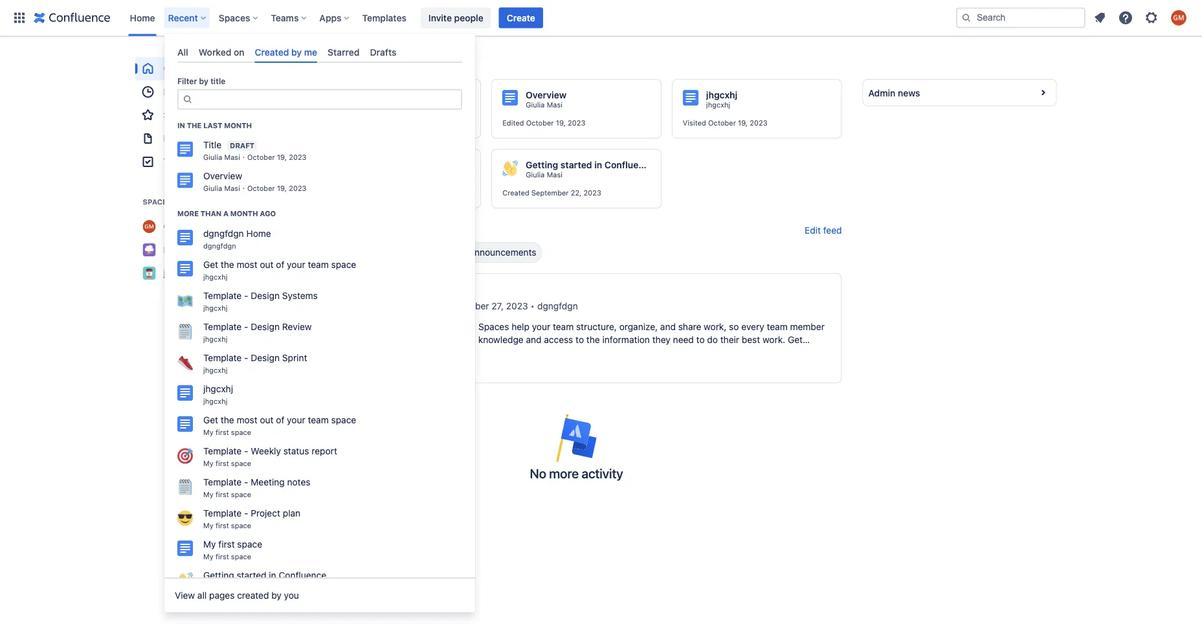 Task type: locate. For each thing, give the bounding box(es) containing it.
dgngfdgn home
[[346, 90, 416, 100], [203, 228, 271, 239]]

to left do
[[697, 334, 705, 345]]

1 vertical spatial by
[[199, 77, 208, 86]]

- for plan
[[244, 508, 248, 519]]

than
[[201, 210, 222, 218]]

- for systems
[[244, 290, 248, 301]]

2 vertical spatial spaces
[[479, 322, 509, 332]]

- left the weekly on the bottom left of page
[[244, 446, 248, 456]]

off
[[415, 58, 431, 67]]

help
[[512, 322, 530, 332]]

recent inside recent link
[[164, 86, 193, 97]]

edited
[[503, 119, 524, 127]]

template down template - meeting notes my first space
[[203, 508, 242, 519]]

me
[[304, 47, 317, 57]]

1 horizontal spatial confluence
[[605, 160, 655, 170]]

month up draft
[[224, 121, 252, 130]]

2 vertical spatial design
[[251, 352, 280, 363]]

1 vertical spatial starred
[[164, 110, 195, 120]]

19, inside overview giulia masi ・ october 19, 2023
[[277, 184, 287, 193]]

started down the has on the bottom left
[[356, 347, 386, 358]]

1 vertical spatial most
[[237, 415, 258, 425]]

drafts up the pick up where you left off
[[370, 47, 397, 57]]

recent
[[168, 12, 198, 23], [164, 86, 193, 97]]

template for template - design systems
[[203, 290, 242, 301]]

design down template - design review jhgcxhj
[[251, 352, 280, 363]]

jhgcxhj link up "visited october 19, 2023"
[[706, 100, 731, 109]]

4 template from the top
[[203, 446, 242, 456]]

giulia up september
[[526, 171, 545, 179]]

sprint
[[282, 352, 307, 363]]

started inside "getting started in confluence giulia masi"
[[561, 160, 592, 170]]

last
[[203, 121, 222, 130]]

people
[[454, 12, 484, 23]]

overview down title
[[203, 171, 242, 181]]

1 vertical spatial home
[[390, 90, 416, 100]]

star getting started in confluence image
[[449, 576, 460, 586]]

confluence image
[[34, 10, 110, 26], [34, 10, 110, 26]]

getting up pages
[[203, 570, 234, 581]]

do
[[707, 334, 718, 345]]

pick
[[311, 58, 330, 67]]

most for my first space
[[237, 415, 258, 425]]

overview link
[[135, 57, 290, 80]]

1 :notepad_spiral: image from the top
[[177, 324, 193, 340]]

overview inside overview link
[[164, 63, 203, 74]]

space inside template - meeting notes my first space
[[231, 490, 251, 499]]

space inside template - weekly status report my first space
[[231, 459, 251, 468]]

get the most out of your team space
[[203, 259, 356, 270], [203, 415, 356, 425]]

more than a month ago element
[[164, 225, 475, 595]]

2 horizontal spatial overview
[[526, 90, 567, 100]]

1 of from the top
[[276, 259, 285, 270]]

appswitcher icon image
[[12, 10, 27, 26]]

2 vertical spatial overview
[[203, 171, 242, 181]]

2 horizontal spatial and
[[661, 322, 676, 332]]

tab list
[[172, 41, 468, 63]]

0 horizontal spatial and
[[356, 360, 371, 371]]

started
[[561, 160, 592, 170], [356, 347, 386, 358], [237, 570, 267, 581]]

1 horizontal spatial dgngfdgn link
[[538, 300, 578, 313]]

0 vertical spatial started
[[561, 160, 592, 170]]

1 vertical spatial :notepad_spiral: image
[[177, 480, 193, 495]]

- down template - design review jhgcxhj
[[244, 352, 248, 363]]

dgngfdgn link
[[346, 100, 378, 109], [538, 300, 578, 313]]

2 horizontal spatial started
[[561, 160, 592, 170]]

get the most out of your team space up "template - design systems"
[[203, 259, 356, 270]]

first
[[179, 244, 195, 255], [216, 428, 229, 437], [216, 459, 229, 468], [216, 490, 229, 499], [216, 521, 229, 530], [218, 539, 235, 550], [216, 553, 229, 561]]

recent up all at top left
[[168, 12, 198, 23]]

your right 'help'
[[532, 322, 551, 332]]

1 horizontal spatial on
[[727, 347, 737, 358]]

1 horizontal spatial started
[[356, 347, 386, 358]]

started up "22,"
[[561, 160, 592, 170]]

1 horizontal spatial spaces
[[219, 12, 250, 23]]

or
[[708, 347, 717, 358]]

giulia masi link
[[526, 100, 563, 109], [526, 170, 563, 179], [135, 215, 290, 238]]

0 vertical spatial and
[[661, 322, 676, 332]]

by left title
[[199, 77, 208, 86]]

- for sprint
[[244, 352, 248, 363]]

2 :notepad_spiral: image from the top
[[177, 480, 193, 495]]

out
[[260, 259, 274, 270], [260, 415, 274, 425]]

giulia
[[526, 101, 545, 109], [203, 153, 222, 162], [526, 171, 545, 179], [203, 184, 222, 193], [164, 221, 187, 232]]

0 vertical spatial get
[[203, 259, 218, 270]]

getting
[[526, 160, 558, 170], [203, 570, 234, 581]]

0 vertical spatial overview
[[164, 63, 203, 74]]

dgngfdgn link down where
[[346, 100, 378, 109]]

- up template - design review jhgcxhj
[[244, 290, 248, 301]]

1 vertical spatial :notepad_spiral: image
[[177, 480, 193, 495]]

2 :notepad_spiral: image from the top
[[177, 480, 193, 495]]

created for created by me
[[255, 47, 289, 57]]

2 horizontal spatial spaces
[[479, 322, 509, 332]]

1 out from the top
[[260, 259, 274, 270]]

by left me
[[291, 47, 302, 57]]

2 vertical spatial giulia masi link
[[135, 215, 290, 238]]

1 vertical spatial jhgcxhj link
[[135, 262, 290, 285]]

1 horizontal spatial overview
[[203, 171, 242, 181]]

home inside global element
[[130, 12, 155, 23]]

getting inside getting started in confluence link
[[203, 570, 234, 581]]

overview for overview giulia masi
[[526, 90, 567, 100]]

0 vertical spatial giulia masi link
[[526, 100, 563, 109]]

1 vertical spatial in
[[269, 570, 276, 581]]

best
[[742, 334, 760, 345]]

- down "template - design systems"
[[244, 321, 248, 332]]

by down getting started in confluence
[[271, 590, 282, 601]]

0 horizontal spatial started
[[237, 570, 267, 581]]

3 - from the top
[[244, 352, 248, 363]]

0 horizontal spatial confluence
[[279, 570, 327, 581]]

get inside 'welcome to your new space! spaces help your team structure, organize, and share work, so every team member has visibility into institutional knowledge and access to the information they need to do their best work. get started with the basics start editing this page: 11 incomplete click the pencil icon ✏️ or e on your keyboard to edit and start typ'
[[788, 334, 803, 345]]

e
[[719, 347, 724, 358]]

work,
[[704, 322, 727, 332]]

create
[[507, 12, 535, 23]]

:sunglasses: image
[[177, 511, 193, 526], [177, 511, 193, 526]]

2 template from the top
[[203, 321, 242, 332]]

created for created september 22, 2023
[[503, 189, 530, 197]]

first up template - project plan my first space
[[216, 490, 229, 499]]

1 template from the top
[[203, 290, 242, 301]]

teams
[[271, 12, 299, 23]]

dgngfdgn link right •
[[538, 300, 578, 313]]

started for getting started in confluence giulia masi
[[561, 160, 592, 170]]

1 get the most out of your team space from the top
[[203, 259, 356, 270]]

member
[[790, 322, 825, 332]]

on right e at bottom
[[727, 347, 737, 358]]

:dart: image
[[177, 449, 193, 464], [177, 449, 193, 464]]

2 ・ from the top
[[240, 184, 247, 193]]

and up they
[[661, 322, 676, 332]]

october up create a space icon
[[247, 184, 275, 193]]

template left the weekly on the bottom left of page
[[203, 446, 242, 456]]

template - design sprint jhgcxhj
[[203, 352, 307, 374]]

created
[[237, 590, 269, 601]]

- left project
[[244, 508, 248, 519]]

pick up where you left off
[[311, 58, 431, 67]]

in for getting started in confluence
[[269, 570, 276, 581]]

:athletic_shoe: image
[[177, 355, 193, 371]]

jhgcxhj link
[[706, 100, 731, 109], [135, 262, 290, 285]]

on inside tab list
[[234, 47, 245, 57]]

my inside template - weekly status report my first space
[[203, 459, 214, 468]]

jhgcxhj
[[706, 90, 738, 100], [706, 101, 731, 109], [164, 268, 193, 278], [203, 273, 228, 281], [203, 304, 228, 312], [203, 335, 228, 343], [203, 366, 228, 374], [203, 384, 233, 394], [203, 397, 228, 406]]

template left meeting
[[203, 477, 242, 487]]

created left september
[[503, 189, 530, 197]]

spaces inside 'welcome to your new space! spaces help your team structure, organize, and share work, so every team member has visibility into institutional knowledge and access to the information they need to do their best work. get started with the basics start editing this page: 11 incomplete click the pencil icon ✏️ or e on your keyboard to edit and start typ'
[[479, 322, 509, 332]]

october right visited
[[708, 119, 736, 127]]

1 horizontal spatial created
[[503, 189, 530, 197]]

0 vertical spatial ・
[[240, 153, 247, 162]]

0 horizontal spatial starred
[[164, 110, 195, 120]]

you down getting started in confluence
[[284, 590, 299, 601]]

2 - from the top
[[244, 321, 248, 332]]

1 vertical spatial get
[[788, 334, 803, 345]]

out up "template - design systems"
[[260, 259, 274, 270]]

0 horizontal spatial dgngfdgn link
[[346, 100, 378, 109]]

0 horizontal spatial home
[[130, 12, 155, 23]]

confluence inside "getting started in confluence giulia masi"
[[605, 160, 655, 170]]

2 vertical spatial started
[[237, 570, 267, 581]]

overview up filter
[[164, 63, 203, 74]]

your profile and preferences image
[[1172, 10, 1187, 26]]

template inside template - project plan my first space
[[203, 508, 242, 519]]

view all pages created by you
[[175, 590, 299, 601]]

month
[[224, 121, 252, 130], [230, 210, 258, 218]]

starred up in
[[164, 110, 195, 120]]

0 horizontal spatial you
[[284, 590, 299, 601]]

october down overview giulia masi
[[526, 119, 554, 127]]

masi inside "getting started in confluence giulia masi"
[[547, 171, 563, 179]]

home down the left
[[390, 90, 416, 100]]

space
[[197, 244, 223, 255], [331, 259, 356, 270], [331, 415, 356, 425], [231, 428, 251, 437], [231, 459, 251, 468], [231, 490, 251, 499], [231, 521, 251, 530], [237, 539, 262, 550], [231, 553, 251, 561]]

visited
[[683, 119, 706, 127]]

help icon image
[[1118, 10, 1134, 26]]

space inside template - project plan my first space
[[231, 521, 251, 530]]

template - design review jhgcxhj
[[203, 321, 312, 343]]

plan
[[283, 508, 301, 519]]

0 horizontal spatial drafts
[[164, 133, 189, 144]]

1 vertical spatial of
[[276, 415, 285, 425]]

2 vertical spatial home
[[246, 228, 271, 239]]

confluence inside getting started in confluence link
[[279, 570, 327, 581]]

1 horizontal spatial starred
[[328, 47, 360, 57]]

to
[[397, 322, 405, 332], [576, 334, 584, 345], [697, 334, 705, 345], [802, 347, 810, 358]]

giulia masi link for giulia
[[526, 100, 563, 109]]

created down teams
[[255, 47, 289, 57]]

4 - from the top
[[244, 446, 248, 456]]

team up access
[[553, 322, 574, 332]]

1 horizontal spatial by
[[271, 590, 282, 601]]

confluence for getting started in confluence giulia masi
[[605, 160, 655, 170]]

template
[[203, 290, 242, 301], [203, 321, 242, 332], [203, 352, 242, 363], [203, 446, 242, 456], [203, 477, 242, 487], [203, 508, 242, 519]]

month right the a
[[230, 210, 258, 218]]

jhgcxhj link up "template - design systems"
[[135, 262, 290, 285]]

on inside 'welcome to your new space! spaces help your team structure, organize, and share work, so every team member has visibility into institutional knowledge and access to the information they need to do their best work. get started with the basics start editing this page: 11 incomplete click the pencil icon ✏️ or e on your keyboard to edit and start typ'
[[727, 347, 737, 358]]

confluence
[[605, 160, 655, 170], [279, 570, 327, 581]]

banner containing home
[[0, 0, 1203, 36]]

started inside more than a month ago element
[[237, 570, 267, 581]]

month for last
[[224, 121, 252, 130]]

-
[[244, 290, 248, 301], [244, 321, 248, 332], [244, 352, 248, 363], [244, 446, 248, 456], [244, 477, 248, 487], [244, 508, 248, 519]]

0 horizontal spatial spaces
[[143, 198, 172, 206]]

of up the weekly on the bottom left of page
[[276, 415, 285, 425]]

3 template from the top
[[203, 352, 242, 363]]

template down "template - design systems"
[[203, 321, 242, 332]]

- inside template - weekly status report my first space
[[244, 446, 248, 456]]

in up created september 22, 2023
[[595, 160, 602, 170]]

by inside tab list
[[291, 47, 302, 57]]

:notepad_spiral: image
[[177, 324, 193, 340], [177, 480, 193, 495]]

1 vertical spatial month
[[230, 210, 258, 218]]

teams button
[[267, 7, 312, 28]]

you
[[375, 58, 392, 67], [284, 590, 299, 601]]

19, up create a space icon
[[277, 184, 287, 193]]

my inside template - meeting notes my first space
[[203, 490, 214, 499]]

template inside template - design review jhgcxhj
[[203, 321, 242, 332]]

first down template - meeting notes my first space
[[216, 521, 229, 530]]

1 vertical spatial ・
[[240, 184, 247, 193]]

0 vertical spatial in
[[595, 160, 602, 170]]

2 get the most out of your team space from the top
[[203, 415, 356, 425]]

october up the space!
[[455, 301, 489, 312]]

0 vertical spatial starred
[[328, 47, 360, 57]]

0 vertical spatial jhgcxhj link
[[706, 100, 731, 109]]

1 vertical spatial get the most out of your team space
[[203, 415, 356, 425]]

and up page:
[[526, 334, 542, 345]]

banner
[[0, 0, 1203, 36]]

0 horizontal spatial by
[[199, 77, 208, 86]]

1 design from the top
[[251, 290, 280, 301]]

22,
[[571, 189, 582, 197]]

template down 'my first space' link
[[203, 290, 242, 301]]

0 vertical spatial of
[[276, 259, 285, 270]]

0 vertical spatial :notepad_spiral: image
[[177, 324, 193, 340]]

:map: image
[[177, 293, 193, 309], [177, 293, 193, 309]]

apps button
[[316, 7, 355, 28]]

by for filter
[[199, 77, 208, 86]]

design inside template - design review jhgcxhj
[[251, 321, 280, 332]]

1 horizontal spatial getting
[[526, 160, 558, 170]]

spaces up knowledge
[[479, 322, 509, 332]]

in
[[595, 160, 602, 170], [269, 570, 276, 581]]

first up template - meeting notes my first space
[[216, 459, 229, 468]]

1 vertical spatial and
[[526, 334, 542, 345]]

6 template from the top
[[203, 508, 242, 519]]

design left systems
[[251, 290, 280, 301]]

no more activity
[[530, 466, 623, 481]]

0 horizontal spatial on
[[234, 47, 245, 57]]

home inside more than a month ago element
[[246, 228, 271, 239]]

0 horizontal spatial getting
[[203, 570, 234, 581]]

in the last month
[[177, 121, 252, 130]]

your up systems
[[287, 259, 305, 270]]

all
[[197, 590, 207, 601]]

month for a
[[230, 210, 258, 218]]

of for jhgcxhj
[[276, 259, 285, 270]]

2 design from the top
[[251, 321, 280, 332]]

template right :athletic_shoe: icon
[[203, 352, 242, 363]]

start
[[453, 347, 474, 358]]

:notepad_spiral: image
[[177, 324, 193, 340], [177, 480, 193, 495]]

october
[[526, 119, 554, 127], [708, 119, 736, 127], [247, 153, 275, 162], [247, 184, 275, 193], [455, 301, 489, 312]]

my first space
[[164, 244, 223, 255], [203, 428, 251, 437], [203, 539, 262, 550], [203, 553, 251, 561]]

get for my first space
[[203, 415, 218, 425]]

getting inside "getting started in confluence giulia masi"
[[526, 160, 558, 170]]

2 horizontal spatial by
[[291, 47, 302, 57]]

5 template from the top
[[203, 477, 242, 487]]

filter
[[177, 77, 197, 86]]

0 vertical spatial confluence
[[605, 160, 655, 170]]

overview up the "edited october 19, 2023"
[[526, 90, 567, 100]]

0 vertical spatial getting
[[526, 160, 558, 170]]

・ down draft
[[240, 153, 247, 162]]

in for getting started in confluence giulia masi
[[595, 160, 602, 170]]

group
[[135, 57, 290, 174]]

0 vertical spatial on
[[234, 47, 245, 57]]

getting started in confluence link
[[164, 566, 475, 595]]

getting for getting started in confluence
[[203, 570, 234, 581]]

template inside template - weekly status report my first space
[[203, 446, 242, 456]]

masi inside overview giulia masi ・ october 19, 2023
[[224, 184, 240, 193]]

most
[[237, 259, 258, 270], [237, 415, 258, 425]]

1 vertical spatial confluence
[[279, 570, 327, 581]]

0 vertical spatial drafts
[[370, 47, 397, 57]]

giulia up the "edited october 19, 2023"
[[526, 101, 545, 109]]

・
[[240, 153, 247, 162], [240, 184, 247, 193]]

of up systems
[[276, 259, 285, 270]]

recent down filter
[[164, 86, 193, 97]]

0 vertical spatial :notepad_spiral: image
[[177, 324, 193, 340]]

2 of from the top
[[276, 415, 285, 425]]

tab list containing all
[[172, 41, 468, 63]]

1 - from the top
[[244, 290, 248, 301]]

0 vertical spatial month
[[224, 121, 252, 130]]

getting up september
[[526, 160, 558, 170]]

get the most out of your team space up the weekly on the bottom left of page
[[203, 415, 356, 425]]

1 horizontal spatial in
[[595, 160, 602, 170]]

1 vertical spatial out
[[260, 415, 274, 425]]

19, down overview giulia masi
[[556, 119, 566, 127]]

- inside template - project plan my first space
[[244, 508, 248, 519]]

2 most from the top
[[237, 415, 258, 425]]

1 vertical spatial dgngfdgn home
[[203, 228, 271, 239]]

0 horizontal spatial in
[[269, 570, 276, 581]]

- inside template - meeting notes my first space
[[244, 477, 248, 487]]

0 horizontal spatial jhgcxhj link
[[135, 262, 290, 285]]

giulia down title
[[203, 153, 222, 162]]

- inside template - design sprint jhgcxhj
[[244, 352, 248, 363]]

overview for overview giulia masi ・ october 19, 2023
[[203, 171, 242, 181]]

0 vertical spatial design
[[251, 290, 280, 301]]

in up created
[[269, 570, 276, 581]]

jhgcxhj inside template - design review jhgcxhj
[[203, 335, 228, 343]]

team
[[308, 259, 329, 270], [553, 322, 574, 332], [767, 322, 788, 332], [308, 415, 329, 425]]

to up incomplete
[[576, 334, 584, 345]]

1 horizontal spatial jhgcxhj link
[[706, 100, 731, 109]]

invite people
[[429, 12, 484, 23]]

design for sprint
[[251, 352, 280, 363]]

2 out from the top
[[260, 415, 274, 425]]

the down information
[[633, 347, 647, 358]]

the right in
[[187, 121, 202, 130]]

team up systems
[[308, 259, 329, 270]]

1 vertical spatial getting
[[203, 570, 234, 581]]

2 horizontal spatial home
[[390, 90, 416, 100]]

✏️
[[697, 347, 706, 358]]

0 vertical spatial out
[[260, 259, 274, 270]]

dgngfdgn home down the pick up where you left off
[[346, 90, 416, 100]]

0 vertical spatial spaces
[[219, 12, 250, 23]]

recent button
[[164, 7, 211, 28]]

space!
[[448, 322, 476, 332]]

confluence for getting started in confluence
[[279, 570, 327, 581]]

out up the weekly on the bottom left of page
[[260, 415, 274, 425]]

1 vertical spatial dgngfdgn link
[[538, 300, 578, 313]]

template for template - weekly status report my first space
[[203, 446, 242, 456]]

october inside overview giulia masi ・ october 19, 2023
[[247, 184, 275, 193]]

masi down more at left top
[[189, 221, 209, 232]]

0 vertical spatial home
[[130, 12, 155, 23]]

0 horizontal spatial created
[[255, 47, 289, 57]]

5 - from the top
[[244, 477, 248, 487]]

announcements
[[469, 247, 537, 258]]

recent inside recent dropdown button
[[168, 12, 198, 23]]

in inside "getting started in confluence giulia masi"
[[595, 160, 602, 170]]

spaces up giulia masi
[[143, 198, 172, 206]]

overview
[[164, 63, 203, 74], [526, 90, 567, 100], [203, 171, 242, 181]]

1 vertical spatial on
[[727, 347, 737, 358]]

my first space up pages
[[203, 553, 251, 561]]

1 vertical spatial design
[[251, 321, 280, 332]]

basics
[[424, 347, 451, 358]]

0 vertical spatial by
[[291, 47, 302, 57]]

template inside template - design sprint jhgcxhj
[[203, 352, 242, 363]]

filter by title
[[177, 77, 226, 86]]

every
[[742, 322, 765, 332]]

19,
[[556, 119, 566, 127], [738, 119, 748, 127], [277, 153, 287, 162], [277, 184, 287, 193]]

template inside template - meeting notes my first space
[[203, 477, 242, 487]]

dgngfdgn home down more than a month ago
[[203, 228, 271, 239]]

1 vertical spatial started
[[356, 347, 386, 358]]

my first space down giulia masi
[[164, 244, 223, 255]]

overview giulia masi
[[526, 90, 567, 109]]

of for my first space
[[276, 415, 285, 425]]

in inside more than a month ago element
[[269, 570, 276, 581]]

1 vertical spatial recent
[[164, 86, 193, 97]]

started up created
[[237, 570, 267, 581]]

- left meeting
[[244, 477, 248, 487]]

1 vertical spatial spaces
[[143, 198, 172, 206]]

:wave: image
[[503, 161, 518, 176], [503, 161, 518, 176], [177, 573, 193, 588]]

0 vertical spatial you
[[375, 58, 392, 67]]

3 design from the top
[[251, 352, 280, 363]]

2023
[[568, 119, 586, 127], [750, 119, 768, 127], [289, 153, 307, 162], [289, 184, 307, 193], [584, 189, 602, 197], [506, 301, 528, 312]]

1 most from the top
[[237, 259, 258, 270]]

6 - from the top
[[244, 508, 248, 519]]

first up template - weekly status report my first space in the bottom of the page
[[216, 428, 229, 437]]

most up "template - design systems"
[[237, 259, 258, 270]]

0 vertical spatial recent
[[168, 12, 198, 23]]

announcements button
[[447, 242, 542, 263]]

2 vertical spatial by
[[271, 590, 282, 601]]

my first space up the weekly on the bottom left of page
[[203, 428, 251, 437]]

created inside tab list
[[255, 47, 289, 57]]

starred
[[328, 47, 360, 57], [164, 110, 195, 120]]

0 vertical spatial dgngfdgn home
[[346, 90, 416, 100]]

1 horizontal spatial drafts
[[370, 47, 397, 57]]

jhgcxhj inside template - design sprint jhgcxhj
[[203, 366, 228, 374]]

0 horizontal spatial overview
[[164, 63, 203, 74]]

0 horizontal spatial dgngfdgn home
[[203, 228, 271, 239]]

1 vertical spatial giulia masi link
[[526, 170, 563, 179]]

news
[[898, 87, 921, 98]]

giulia masi link for started
[[526, 170, 563, 179]]

notification icon image
[[1093, 10, 1108, 26]]

1 vertical spatial you
[[284, 590, 299, 601]]

admin
[[869, 87, 896, 98]]

2 vertical spatial get
[[203, 415, 218, 425]]

starred up up
[[328, 47, 360, 57]]

october 27, 2023 button
[[455, 300, 528, 313]]

1 horizontal spatial home
[[246, 228, 271, 239]]

into
[[409, 334, 425, 345]]

giulia up than
[[203, 184, 222, 193]]

giulia inside "getting started in confluence giulia masi"
[[526, 171, 545, 179]]

view all pages created by you link
[[164, 583, 475, 609]]

drafts down in
[[164, 133, 189, 144]]

- inside template - design review jhgcxhj
[[244, 321, 248, 332]]

design inside template - design sprint jhgcxhj
[[251, 352, 280, 363]]

・ inside overview giulia masi ・ october 19, 2023
[[240, 184, 247, 193]]

dgngfdgn home inside more than a month ago element
[[203, 228, 271, 239]]

overview inside overview giulia masi ・ october 19, 2023
[[203, 171, 242, 181]]

starred link
[[135, 104, 290, 127]]

template for template - project plan my first space
[[203, 508, 242, 519]]



Task type: vqa. For each thing, say whether or not it's contained in the screenshot.
of associated with jhgcxhj
yes



Task type: describe. For each thing, give the bounding box(es) containing it.
september
[[532, 189, 569, 197]]

where
[[345, 58, 373, 67]]

most for jhgcxhj
[[237, 259, 258, 270]]

with
[[388, 347, 406, 358]]

drafts inside tab list
[[370, 47, 397, 57]]

information
[[603, 334, 650, 345]]

started inside 'welcome to your new space! spaces help your team structure, organize, and share work, so every team member has visibility into institutional knowledge and access to the information they need to do their best work. get started with the basics start editing this page: 11 incomplete click the pencil icon ✏️ or e on your keyboard to edit and start typ'
[[356, 347, 386, 358]]

- for notes
[[244, 477, 248, 487]]

report
[[312, 446, 337, 456]]

edited october 19, 2023
[[503, 119, 586, 127]]

Filter by title text field
[[197, 90, 453, 109]]

Search field
[[957, 7, 1086, 28]]

getting started in confluence giulia masi
[[526, 160, 655, 179]]

need
[[673, 334, 694, 345]]

work.
[[763, 334, 786, 345]]

out for my first space
[[260, 415, 274, 425]]

design for review
[[251, 321, 280, 332]]

getting for getting started in confluence giulia masi
[[526, 160, 558, 170]]

get the most out of your team space for jhgcxhj
[[203, 259, 356, 270]]

systems
[[282, 290, 318, 301]]

template for template - meeting notes my first space
[[203, 477, 242, 487]]

review
[[282, 321, 312, 332]]

design for systems
[[251, 290, 280, 301]]

1 ・ from the top
[[240, 153, 247, 162]]

access
[[544, 334, 573, 345]]

recent link
[[135, 80, 290, 104]]

the down structure,
[[587, 334, 600, 345]]

incomplete
[[562, 347, 608, 358]]

status
[[284, 446, 309, 456]]

template for template - design sprint jhgcxhj
[[203, 352, 242, 363]]

giulia masi
[[164, 221, 209, 232]]

27,
[[492, 301, 504, 312]]

masi down draft
[[224, 153, 240, 162]]

2023 inside overview giulia masi ・ october 19, 2023
[[289, 184, 307, 193]]

spaces button
[[215, 7, 263, 28]]

first down template - project plan my first space
[[218, 539, 235, 550]]

:athletic_shoe: image
[[177, 355, 193, 371]]

created september 22, 2023
[[503, 189, 602, 197]]

team up work.
[[767, 322, 788, 332]]

starred inside tab list
[[328, 47, 360, 57]]

visited october 19, 2023
[[683, 119, 768, 127]]

tasks
[[164, 156, 187, 167]]

19, up overview giulia masi ・ october 19, 2023
[[277, 153, 287, 162]]

2 vertical spatial and
[[356, 360, 371, 371]]

pages
[[209, 590, 235, 601]]

home link
[[126, 7, 159, 28]]

get the most out of your team space for my first space
[[203, 415, 356, 425]]

template - design systems
[[203, 290, 318, 301]]

institutional
[[427, 334, 476, 345]]

first inside template - project plan my first space
[[216, 521, 229, 530]]

title
[[211, 77, 226, 86]]

my first space down template - project plan my first space
[[203, 539, 262, 550]]

giulia masi ・ october 19, 2023
[[203, 153, 307, 162]]

their
[[721, 334, 740, 345]]

drafts link
[[135, 127, 290, 150]]

start
[[374, 360, 393, 371]]

apps
[[320, 12, 342, 23]]

1 horizontal spatial and
[[526, 334, 542, 345]]

worked on
[[199, 47, 245, 57]]

admin news
[[869, 87, 921, 98]]

more
[[177, 210, 199, 218]]

the up "template - design systems"
[[221, 259, 234, 270]]

october 27, 2023 • dgngfdgn
[[455, 301, 578, 312]]

the up template - weekly status report my first space in the bottom of the page
[[221, 415, 234, 425]]

ago
[[260, 210, 276, 218]]

first inside template - weekly status report my first space
[[216, 459, 229, 468]]

october down draft
[[247, 153, 275, 162]]

created by me
[[255, 47, 317, 57]]

in
[[177, 121, 185, 130]]

has
[[356, 334, 371, 345]]

more
[[549, 466, 579, 481]]

draft
[[230, 142, 255, 150]]

first inside template - meeting notes my first space
[[216, 490, 229, 499]]

template - meeting notes my first space
[[203, 477, 311, 499]]

left
[[394, 58, 413, 67]]

welcome to your new space! spaces help your team structure, organize, and share work, so every team member has visibility into institutional knowledge and access to the information they need to do their best work. get started with the basics start editing this page: 11 incomplete click the pencil icon ✏️ or e on your keyboard to edit and start typ
[[356, 322, 829, 371]]

template - weekly status report my first space
[[203, 446, 337, 468]]

weekly
[[251, 446, 281, 456]]

this
[[507, 347, 523, 358]]

team up report
[[308, 415, 329, 425]]

title
[[203, 140, 222, 150]]

•
[[531, 301, 535, 312]]

giulia inside overview giulia masi
[[526, 101, 545, 109]]

first down giulia masi
[[179, 244, 195, 255]]

global element
[[8, 0, 954, 36]]

edit
[[805, 225, 821, 236]]

0 vertical spatial dgngfdgn link
[[346, 100, 378, 109]]

keyboard
[[761, 347, 799, 358]]

visibility
[[373, 334, 407, 345]]

template - project plan my first space
[[203, 508, 301, 530]]

worked
[[199, 47, 231, 57]]

masi inside overview giulia masi
[[547, 101, 563, 109]]

1 vertical spatial drafts
[[164, 133, 189, 144]]

knowledge
[[478, 334, 524, 345]]

edit getting started in confluence image
[[431, 576, 442, 586]]

search image
[[962, 13, 972, 23]]

up
[[332, 58, 343, 67]]

by for created
[[291, 47, 302, 57]]

edit feed
[[805, 225, 842, 236]]

templates
[[362, 12, 407, 23]]

- for status
[[244, 446, 248, 456]]

to left edit
[[802, 347, 810, 358]]

the down into
[[408, 347, 422, 358]]

:wave: image
[[177, 573, 193, 588]]

first up pages
[[216, 553, 229, 561]]

your up status
[[287, 415, 305, 425]]

overview for overview
[[164, 63, 203, 74]]

edit
[[813, 347, 829, 358]]

19, right visited
[[738, 119, 748, 127]]

editing
[[476, 347, 505, 358]]

create a space image
[[270, 194, 285, 210]]

your down the best
[[740, 347, 758, 358]]

unstar this space image
[[272, 221, 283, 232]]

group containing overview
[[135, 57, 290, 174]]

template for template - design review jhgcxhj
[[203, 321, 242, 332]]

spaces inside popup button
[[219, 12, 250, 23]]

your up into
[[408, 322, 426, 332]]

out for jhgcxhj
[[260, 259, 274, 270]]

feed
[[824, 225, 842, 236]]

icon
[[677, 347, 694, 358]]

my inside template - project plan my first space
[[203, 521, 214, 530]]

- for review
[[244, 321, 248, 332]]

share
[[679, 322, 702, 332]]

started for getting started in confluence
[[237, 570, 267, 581]]

typ
[[396, 360, 409, 371]]

1 :notepad_spiral: image from the top
[[177, 324, 193, 340]]

giulia down more at left top
[[164, 221, 187, 232]]

meeting
[[251, 477, 285, 487]]

get for jhgcxhj
[[203, 259, 218, 270]]

getting started in confluence
[[203, 570, 327, 581]]

no
[[530, 466, 546, 481]]

to up visibility
[[397, 322, 405, 332]]

in the last month element
[[164, 136, 475, 196]]

my first space link
[[135, 238, 290, 262]]

page:
[[525, 347, 548, 358]]

settings icon image
[[1144, 10, 1160, 26]]

invite
[[429, 12, 452, 23]]

welcome
[[356, 322, 394, 332]]

giulia inside overview giulia masi ・ october 19, 2023
[[203, 184, 222, 193]]

structure,
[[576, 322, 617, 332]]

create link
[[499, 7, 543, 28]]

so
[[729, 322, 739, 332]]

0
[[196, 157, 201, 166]]



